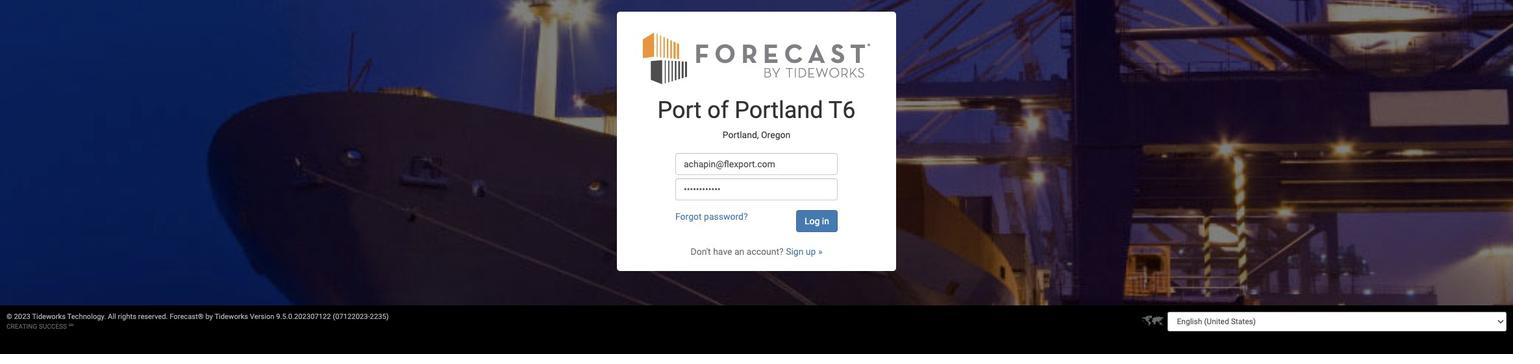 Task type: vqa. For each thing, say whether or not it's contained in the screenshot.
THE IN at the right bottom of page
yes



Task type: describe. For each thing, give the bounding box(es) containing it.
(07122023-
[[333, 313, 370, 322]]

have
[[713, 247, 732, 257]]

port of portland t6 portland, oregon
[[658, 97, 856, 140]]

2023
[[14, 313, 30, 322]]

all
[[108, 313, 116, 322]]

2 tideworks from the left
[[215, 313, 248, 322]]

log in button
[[796, 211, 838, 233]]

1 tideworks from the left
[[32, 313, 66, 322]]

forecast®
[[170, 313, 204, 322]]

forgot
[[676, 212, 702, 222]]

up
[[806, 247, 816, 257]]

forgot password? log in
[[676, 212, 830, 227]]

version
[[250, 313, 274, 322]]

don't
[[691, 247, 711, 257]]

sign up » link
[[786, 247, 823, 257]]

Password password field
[[676, 179, 838, 201]]

Email or username text field
[[676, 154, 838, 176]]

portland,
[[723, 130, 759, 140]]

an
[[735, 247, 745, 257]]

reserved.
[[138, 313, 168, 322]]

account?
[[747, 247, 784, 257]]

9.5.0.202307122
[[276, 313, 331, 322]]

forecast® by tideworks image
[[643, 31, 870, 85]]

© 2023 tideworks technology. all rights reserved. forecast® by tideworks version 9.5.0.202307122 (07122023-2235) creating success ℠
[[6, 313, 389, 331]]

»
[[818, 247, 823, 257]]

by
[[205, 313, 213, 322]]

oregon
[[761, 130, 791, 140]]

rights
[[118, 313, 136, 322]]



Task type: locate. For each thing, give the bounding box(es) containing it.
password?
[[704, 212, 748, 222]]

log
[[805, 217, 820, 227]]

of
[[708, 97, 729, 124]]

0 horizontal spatial tideworks
[[32, 313, 66, 322]]

in
[[822, 217, 830, 227]]

technology.
[[67, 313, 106, 322]]

tideworks up success
[[32, 313, 66, 322]]

portland
[[735, 97, 823, 124]]

℠
[[69, 324, 73, 331]]

tideworks
[[32, 313, 66, 322], [215, 313, 248, 322]]

creating
[[6, 324, 37, 331]]

success
[[39, 324, 67, 331]]

1 horizontal spatial tideworks
[[215, 313, 248, 322]]

sign
[[786, 247, 804, 257]]

forgot password? link
[[676, 212, 748, 222]]

port
[[658, 97, 702, 124]]

©
[[6, 313, 12, 322]]

tideworks right by
[[215, 313, 248, 322]]

t6
[[829, 97, 856, 124]]

don't have an account? sign up »
[[691, 247, 823, 257]]

2235)
[[370, 313, 389, 322]]



